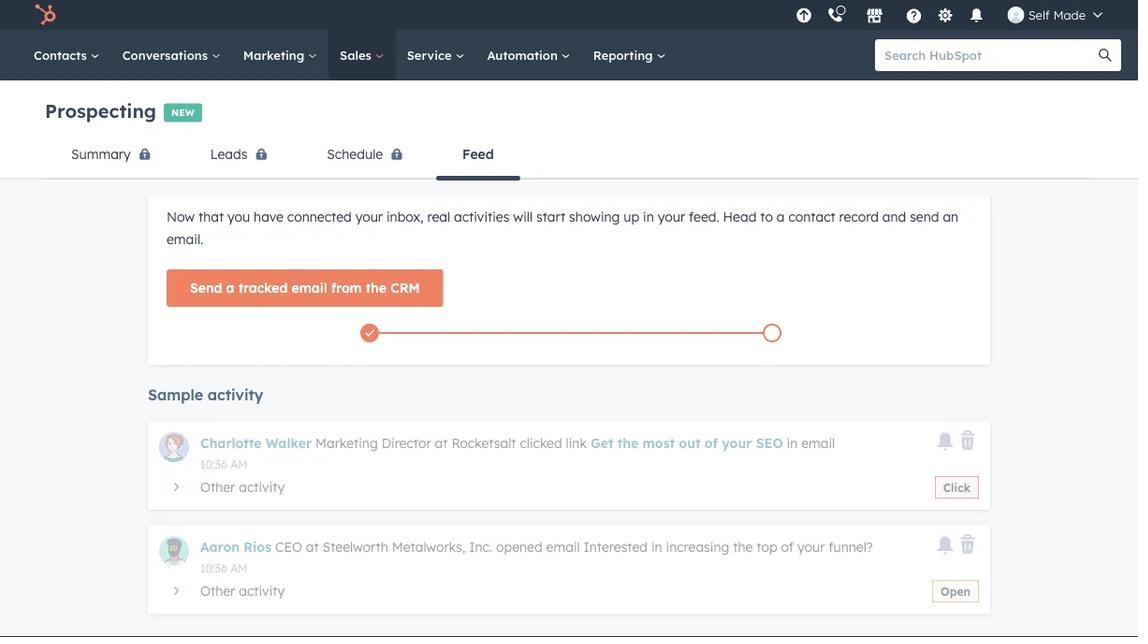Task type: locate. For each thing, give the bounding box(es) containing it.
notifications image
[[969, 8, 986, 25]]

sales link
[[329, 30, 396, 81]]

service
[[407, 47, 455, 63]]

contacts
[[34, 47, 91, 63]]

leads
[[210, 146, 247, 162]]

leads link
[[184, 132, 301, 178]]

automation link
[[476, 30, 582, 81]]

reporting link
[[582, 30, 677, 81]]

self made
[[1029, 7, 1086, 22]]

search image
[[1099, 49, 1112, 62]]

marketplaces button
[[855, 0, 895, 30]]

schedule link
[[301, 132, 436, 178]]

upgrade image
[[796, 8, 813, 25]]

hubspot link
[[22, 4, 70, 26]]

summary link
[[45, 132, 184, 178]]

feed
[[463, 146, 494, 162]]

calling icon image
[[827, 7, 844, 24]]

settings image
[[937, 8, 954, 25]]

navigation
[[45, 132, 1094, 181]]

self
[[1029, 7, 1050, 22]]

calling icon button
[[820, 3, 852, 27]]

upgrade link
[[793, 5, 816, 25]]

help image
[[906, 8, 923, 25]]

conversations
[[122, 47, 211, 63]]



Task type: vqa. For each thing, say whether or not it's contained in the screenshot.
"All"
no



Task type: describe. For each thing, give the bounding box(es) containing it.
search button
[[1090, 39, 1122, 71]]

new
[[171, 107, 195, 119]]

made
[[1054, 7, 1086, 22]]

summary
[[71, 146, 131, 162]]

hubspot image
[[34, 4, 56, 26]]

conversations link
[[111, 30, 232, 81]]

self made button
[[997, 0, 1114, 30]]

notifications button
[[961, 0, 993, 30]]

ruby anderson image
[[1008, 7, 1025, 23]]

self made menu
[[791, 0, 1116, 30]]

marketing
[[243, 47, 308, 63]]

feed link
[[436, 132, 520, 181]]

reporting
[[593, 47, 657, 63]]

Search HubSpot search field
[[875, 39, 1105, 71]]

help button
[[899, 0, 930, 30]]

prospecting
[[45, 99, 156, 123]]

navigation containing summary
[[45, 132, 1094, 181]]

service link
[[396, 30, 476, 81]]

schedule
[[327, 146, 383, 162]]

automation
[[487, 47, 561, 63]]

marketplaces image
[[867, 8, 884, 25]]

sales
[[340, 47, 375, 63]]

contacts link
[[22, 30, 111, 81]]

settings link
[[934, 5, 958, 25]]

marketing link
[[232, 30, 329, 81]]



